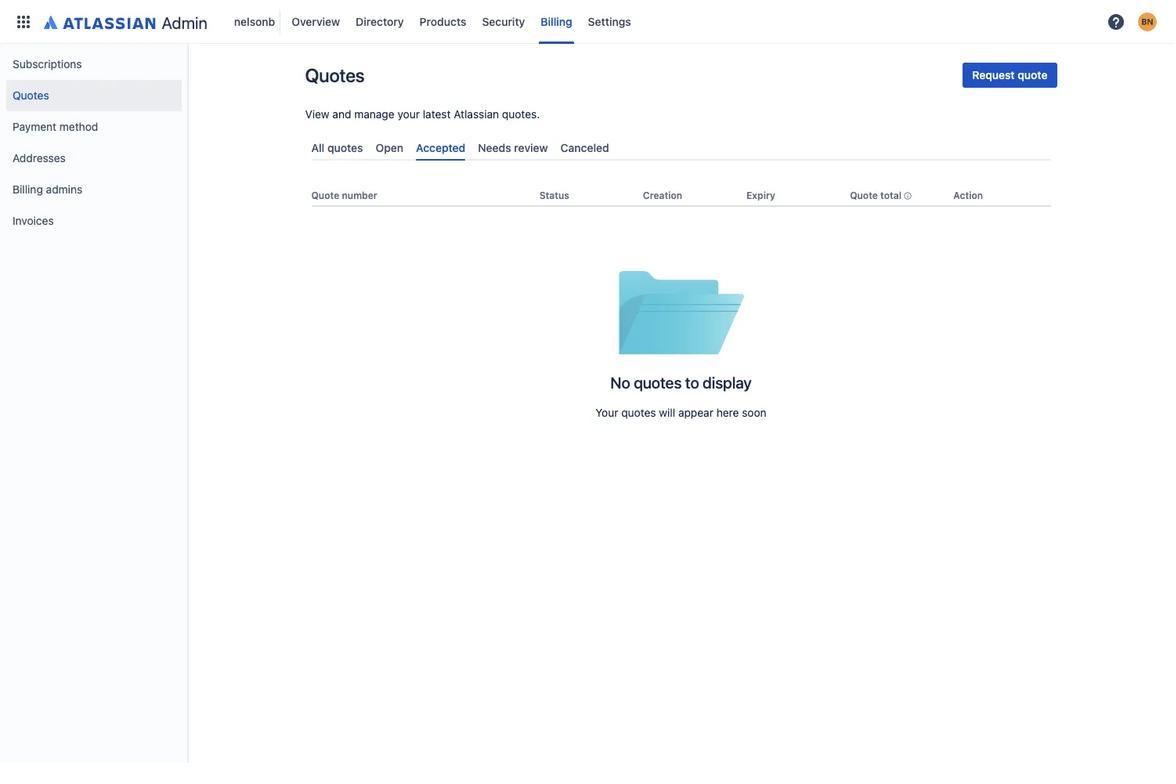 Task type: locate. For each thing, give the bounding box(es) containing it.
billing element
[[9, 0, 1103, 43]]

payment method
[[13, 120, 98, 133]]

0 vertical spatial quotes
[[305, 64, 365, 86]]

method
[[59, 120, 98, 133]]

quotes up payment
[[13, 89, 49, 102]]

needs
[[478, 141, 512, 154]]

subscriptions link
[[6, 49, 182, 80]]

quotes.
[[502, 107, 540, 121]]

quote left total
[[850, 190, 879, 202]]

0 horizontal spatial quote
[[312, 190, 340, 202]]

quotes
[[328, 141, 363, 154], [634, 374, 682, 392], [622, 406, 656, 420]]

group
[[6, 44, 182, 241]]

no quotes to display
[[611, 374, 752, 392]]

admin link
[[38, 9, 214, 34]]

0 vertical spatial quotes
[[328, 141, 363, 154]]

admins
[[46, 183, 82, 196]]

security link
[[478, 9, 530, 34]]

needs review
[[478, 141, 548, 154]]

open
[[376, 141, 404, 154]]

quotes left 'will'
[[622, 406, 656, 420]]

creation
[[643, 190, 683, 202]]

quotes for your
[[622, 406, 656, 420]]

view and manage your latest atlassian quotes.
[[305, 107, 540, 121]]

1 quote from the left
[[312, 190, 340, 202]]

quotes up and
[[305, 64, 365, 86]]

0 horizontal spatial quotes
[[13, 89, 49, 102]]

tab list
[[305, 135, 1058, 161]]

1 horizontal spatial quote
[[850, 190, 879, 202]]

canceled
[[561, 141, 610, 154]]

quotes
[[305, 64, 365, 86], [13, 89, 49, 102]]

request quote
[[973, 68, 1048, 82]]

0 vertical spatial billing
[[541, 14, 573, 28]]

total
[[881, 190, 902, 202]]

status
[[540, 190, 570, 202]]

billing up invoices
[[13, 183, 43, 196]]

overview
[[292, 14, 340, 28]]

help image
[[1107, 12, 1126, 31]]

group containing subscriptions
[[6, 44, 182, 241]]

products
[[420, 14, 467, 28]]

quotes inside quotes link
[[13, 89, 49, 102]]

review
[[514, 141, 548, 154]]

and
[[333, 107, 351, 121]]

1 horizontal spatial billing
[[541, 14, 573, 28]]

1 vertical spatial quotes
[[634, 374, 682, 392]]

billing for billing
[[541, 14, 573, 28]]

billing
[[541, 14, 573, 28], [13, 183, 43, 196]]

settings link
[[584, 9, 636, 34]]

0 horizontal spatial billing
[[13, 183, 43, 196]]

your profile and settings image
[[1139, 12, 1158, 31]]

view
[[305, 107, 330, 121]]

quotes right all
[[328, 141, 363, 154]]

payment method link
[[6, 111, 182, 143]]

quotes up 'will'
[[634, 374, 682, 392]]

billing right security
[[541, 14, 573, 28]]

quote left number
[[312, 190, 340, 202]]

atlassian
[[454, 107, 499, 121]]

your
[[398, 107, 420, 121]]

soon
[[742, 406, 767, 420]]

billing for billing admins
[[13, 183, 43, 196]]

atlassian image
[[44, 12, 156, 31], [44, 12, 156, 31]]

quote
[[312, 190, 340, 202], [850, 190, 879, 202]]

1 vertical spatial billing
[[13, 183, 43, 196]]

2 quote from the left
[[850, 190, 879, 202]]

quotes for no
[[634, 374, 682, 392]]

2 vertical spatial quotes
[[622, 406, 656, 420]]

1 vertical spatial quotes
[[13, 89, 49, 102]]

quote
[[1018, 68, 1048, 82]]

invoices
[[13, 214, 54, 227]]

billing inside billing admins link
[[13, 183, 43, 196]]

addresses
[[13, 151, 66, 165]]

payment
[[13, 120, 56, 133]]

billing inside billing link
[[541, 14, 573, 28]]

to
[[686, 374, 700, 392]]

overview link
[[287, 9, 345, 34]]

quotes for all
[[328, 141, 363, 154]]



Task type: describe. For each thing, give the bounding box(es) containing it.
manage
[[354, 107, 395, 121]]

quote for quote total
[[850, 190, 879, 202]]

switch to... image
[[14, 12, 33, 31]]

directory
[[356, 14, 404, 28]]

will
[[659, 406, 676, 420]]

your
[[596, 406, 619, 420]]

tab list containing all quotes
[[305, 135, 1058, 161]]

billing admins
[[13, 183, 82, 196]]

no
[[611, 374, 631, 392]]

action
[[954, 190, 984, 202]]

all
[[312, 141, 325, 154]]

subscriptions
[[13, 57, 82, 71]]

products link
[[415, 9, 471, 34]]

display
[[703, 374, 752, 392]]

settings
[[588, 14, 632, 28]]

security
[[482, 14, 525, 28]]

nelsonb
[[234, 14, 275, 28]]

request quote button
[[963, 63, 1058, 88]]

1 horizontal spatial quotes
[[305, 64, 365, 86]]

here
[[717, 406, 739, 420]]

latest
[[423, 107, 451, 121]]

billing admins link
[[6, 174, 182, 205]]

all quotes
[[312, 141, 363, 154]]

accepted
[[416, 141, 466, 154]]

quote total
[[850, 190, 902, 202]]

request
[[973, 68, 1015, 82]]

number
[[342, 190, 378, 202]]

nelsonb button
[[230, 9, 281, 34]]

quote number
[[312, 190, 378, 202]]

admin
[[162, 13, 208, 32]]

appear
[[679, 406, 714, 420]]

expiry
[[747, 190, 776, 202]]

billing link
[[536, 9, 577, 34]]

quotes link
[[6, 80, 182, 111]]

addresses link
[[6, 143, 182, 174]]

invoices link
[[6, 205, 182, 237]]

quote for quote number
[[312, 190, 340, 202]]

directory link
[[351, 9, 409, 34]]

admin banner
[[0, 0, 1175, 44]]

your quotes will appear here soon
[[596, 406, 767, 420]]



Task type: vqa. For each thing, say whether or not it's contained in the screenshot.
place.
no



